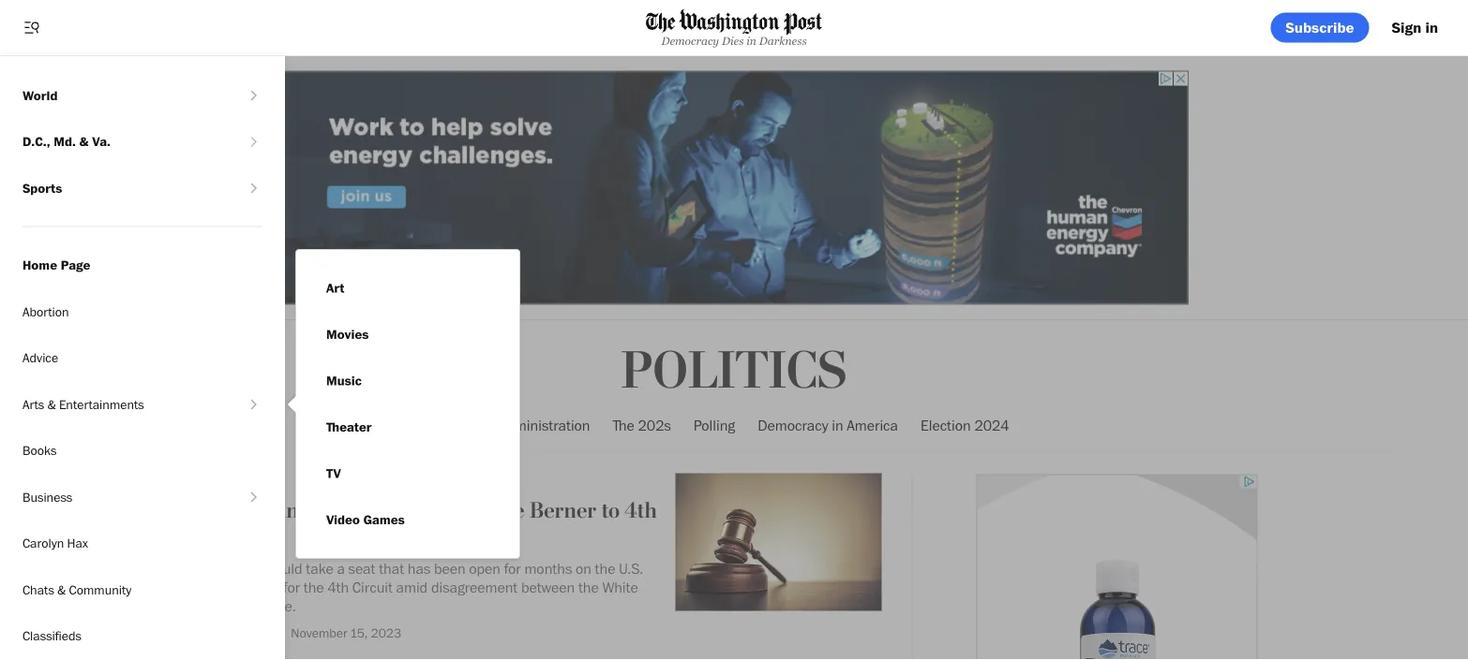 Task type: vqa. For each thing, say whether or not it's contained in the screenshot.
Games
yes



Task type: locate. For each thing, give the bounding box(es) containing it.
1 horizontal spatial nicole
[[465, 498, 524, 525]]

0 horizontal spatial biden
[[176, 498, 232, 525]]

arts & entertainments link
[[0, 382, 245, 428]]

election 2024
[[921, 416, 1009, 435]]

nicole inside 'biden nominates labor lawyer nicole berner to 4th circuit'
[[465, 498, 524, 525]]

2 horizontal spatial in
[[1425, 18, 1438, 37]]

polling link
[[694, 401, 735, 451]]

0 vertical spatial 4th
[[625, 498, 657, 525]]

been
[[434, 560, 466, 578]]

dies
[[722, 34, 744, 47]]

politics
[[621, 340, 847, 404]]

berner left to
[[530, 498, 596, 525]]

chats
[[22, 582, 54, 598]]

sign in link
[[1377, 13, 1453, 43]]

1 horizontal spatial in
[[832, 416, 843, 435]]

0 vertical spatial &
[[79, 134, 89, 150]]

1 vertical spatial berner
[[219, 560, 262, 578]]

in right sign
[[1425, 18, 1438, 37]]

democracy left the dies
[[661, 34, 719, 47]]

music link
[[311, 358, 377, 405]]

1 vertical spatial 4th
[[327, 579, 349, 597]]

0 horizontal spatial berner
[[219, 560, 262, 578]]

in
[[1425, 18, 1438, 37], [746, 34, 756, 47], [832, 416, 843, 435]]

video games
[[326, 512, 405, 528]]

disagreement
[[431, 579, 518, 597]]

berner
[[530, 498, 596, 525], [219, 560, 262, 578]]

circuit
[[176, 523, 240, 549], [352, 579, 393, 597]]

0 horizontal spatial &
[[47, 397, 56, 412]]

2 horizontal spatial &
[[79, 134, 89, 150]]

biden left administration
[[459, 416, 495, 435]]

carolyn
[[22, 536, 64, 552]]

berner inside nicole berner would take a seat that has been open for months on the u.s. court of appeals for the 4th circuit amid disagreement between the white house and senate.
[[219, 560, 262, 578]]

0 horizontal spatial nicole
[[176, 560, 216, 578]]

d.c., md. & va.
[[22, 134, 111, 150]]

for right open
[[504, 560, 521, 578]]

biden
[[459, 416, 495, 435], [176, 498, 232, 525]]

democracy inside primary element
[[661, 34, 719, 47]]

movies
[[326, 327, 369, 343]]

between
[[521, 579, 575, 597]]

business link
[[0, 474, 245, 521]]

for
[[504, 560, 521, 578], [283, 579, 300, 597]]

has
[[408, 560, 431, 578]]

nicole berner would take a seat that has been open for months on the u.s. court of appeals for the 4th circuit amid disagreement between the white house and senate.
[[176, 560, 643, 616]]

search and browse sections image
[[22, 18, 41, 37]]

on
[[576, 560, 591, 578]]

1 vertical spatial &
[[47, 397, 56, 412]]

0 horizontal spatial democracy
[[661, 34, 719, 47]]

art link
[[311, 265, 359, 312]]

1 horizontal spatial berner
[[530, 498, 596, 525]]

darkness
[[759, 34, 807, 47]]

1 horizontal spatial democracy
[[758, 416, 828, 435]]

nominates
[[237, 498, 337, 525]]

0 vertical spatial democracy
[[661, 34, 719, 47]]

november 15, 2023
[[291, 626, 401, 642]]

tv
[[326, 466, 341, 482]]

entertainments
[[59, 397, 144, 412]]

& right chats
[[57, 582, 66, 598]]

& inside "link"
[[57, 582, 66, 598]]

the right on
[[595, 560, 615, 578]]

primary element
[[0, 0, 1468, 56]]

va.
[[92, 134, 111, 150]]

chats & community
[[22, 582, 132, 598]]

democracy dies in darkness
[[661, 34, 807, 47]]

and
[[220, 598, 244, 616]]

books
[[22, 443, 57, 459]]

4th right to
[[625, 498, 657, 525]]

lawyer
[[397, 498, 460, 525]]

circuit inside 'biden nominates labor lawyer nicole berner to 4th circuit'
[[176, 523, 240, 549]]

1 horizontal spatial circuit
[[352, 579, 393, 597]]

1 vertical spatial nicole
[[176, 560, 216, 578]]

in for democracy in america
[[832, 416, 843, 435]]

biden administration
[[459, 416, 590, 435]]

for down would
[[283, 579, 300, 597]]

the 202s link
[[613, 401, 671, 451]]

4th down the a
[[327, 579, 349, 597]]

1 horizontal spatial biden
[[459, 416, 495, 435]]

november
[[291, 626, 347, 642]]

0 vertical spatial advertisement region
[[279, 71, 1189, 305]]

movies link
[[311, 312, 384, 358]]

4th
[[625, 498, 657, 525], [327, 579, 349, 597]]

video
[[326, 512, 360, 528]]

1 horizontal spatial 4th
[[625, 498, 657, 525]]

tech
[[22, 41, 50, 57]]

d.c.,
[[22, 134, 50, 150]]

democracy right polling
[[758, 416, 828, 435]]

0 vertical spatial for
[[504, 560, 521, 578]]

berner inside 'biden nominates labor lawyer nicole berner to 4th circuit'
[[530, 498, 596, 525]]

nicole up open
[[465, 498, 524, 525]]

0 vertical spatial circuit
[[176, 523, 240, 549]]

of
[[214, 579, 226, 597]]

advertisement region
[[279, 71, 1189, 305], [976, 475, 1258, 661]]

politics link
[[621, 340, 847, 404]]

u.s.
[[619, 560, 643, 578]]

sports
[[22, 180, 62, 196]]

amid
[[396, 579, 428, 597]]

world link
[[0, 72, 245, 119]]

subscribe
[[1286, 18, 1354, 37]]

1 vertical spatial biden
[[176, 498, 232, 525]]

1 vertical spatial advertisement region
[[976, 475, 1258, 661]]

the down on
[[578, 579, 599, 597]]

0 horizontal spatial 4th
[[327, 579, 349, 597]]

0 vertical spatial biden
[[459, 416, 495, 435]]

1 vertical spatial democracy
[[758, 416, 828, 435]]

4th inside nicole berner would take a seat that has been open for months on the u.s. court of appeals for the 4th circuit amid disagreement between the white house and senate.
[[327, 579, 349, 597]]

dialog
[[285, 249, 520, 560]]

biden inside 'biden nominates labor lawyer nicole berner to 4th circuit'
[[176, 498, 232, 525]]

circuit down "seat"
[[352, 579, 393, 597]]

& right arts
[[47, 397, 56, 412]]

0 vertical spatial berner
[[530, 498, 596, 525]]

2023
[[371, 626, 401, 642]]

the
[[613, 416, 634, 435]]

biden up court
[[176, 498, 232, 525]]

appeals
[[230, 579, 280, 597]]

& left va. at top left
[[79, 134, 89, 150]]

circuit up of
[[176, 523, 240, 549]]

&
[[79, 134, 89, 150], [47, 397, 56, 412], [57, 582, 66, 598]]

music
[[326, 373, 362, 389]]

1 vertical spatial circuit
[[352, 579, 393, 597]]

theater link
[[311, 405, 387, 451]]

nicole inside nicole berner would take a seat that has been open for months on the u.s. court of appeals for the 4th circuit amid disagreement between the white house and senate.
[[176, 560, 216, 578]]

carolyn hax link
[[0, 521, 285, 567]]

america
[[847, 416, 898, 435]]

in left america at bottom right
[[832, 416, 843, 435]]

1 horizontal spatial &
[[57, 582, 66, 598]]

1 vertical spatial for
[[283, 579, 300, 597]]

1 horizontal spatial for
[[504, 560, 521, 578]]

dialog containing art
[[285, 249, 520, 560]]

berner up appeals
[[219, 560, 262, 578]]

games
[[363, 512, 405, 528]]

2 vertical spatial &
[[57, 582, 66, 598]]

art
[[326, 280, 344, 296]]

white
[[602, 579, 638, 597]]

democracy dies in darkness link
[[646, 9, 822, 47]]

nicole up court
[[176, 560, 216, 578]]

tagline, democracy dies in darkness element
[[646, 34, 822, 47]]

0 vertical spatial nicole
[[465, 498, 524, 525]]

that
[[379, 560, 404, 578]]

election
[[921, 416, 971, 435]]

biden inside biden administration link
[[459, 416, 495, 435]]

abortion link
[[0, 289, 285, 335]]

in right the dies
[[746, 34, 756, 47]]

take
[[306, 560, 333, 578]]

would
[[265, 560, 302, 578]]

0 horizontal spatial circuit
[[176, 523, 240, 549]]

seat
[[348, 560, 375, 578]]



Task type: describe. For each thing, give the bounding box(es) containing it.
circuit inside nicole berner would take a seat that has been open for months on the u.s. court of appeals for the 4th circuit amid disagreement between the white house and senate.
[[352, 579, 393, 597]]

the 202s
[[613, 416, 671, 435]]

world
[[22, 87, 58, 103]]

the washington post homepage. image
[[646, 9, 822, 35]]

democracy in america
[[758, 416, 898, 435]]

administration
[[499, 416, 590, 435]]

sign
[[1392, 18, 1421, 37]]

page
[[61, 257, 90, 273]]

democracy for democracy in america
[[758, 416, 828, 435]]

& for community
[[57, 582, 66, 598]]

hax
[[67, 536, 88, 552]]

the down take
[[303, 579, 324, 597]]

advice
[[22, 350, 58, 366]]

biden administration link
[[459, 401, 590, 451]]

open
[[469, 560, 501, 578]]

community
[[69, 582, 132, 598]]

& for entertainments
[[47, 397, 56, 412]]

carolyn hax
[[22, 536, 88, 552]]

tech link
[[0, 26, 245, 72]]

business
[[22, 489, 72, 505]]

home page
[[22, 257, 90, 273]]

md.
[[54, 134, 76, 150]]

books link
[[0, 428, 285, 474]]

home
[[22, 257, 57, 273]]

sign in
[[1392, 18, 1438, 37]]

d.c., md. & va. link
[[0, 119, 245, 165]]

sections navigation element
[[0, 26, 285, 661]]

democracy in america link
[[758, 401, 898, 451]]

election 2024 link
[[921, 401, 1009, 451]]

biden for biden administration
[[459, 416, 495, 435]]

video games link
[[311, 497, 420, 544]]

advice link
[[0, 335, 285, 382]]

tv link
[[311, 451, 356, 497]]

biden for biden nominates labor lawyer nicole berner to 4th circuit
[[176, 498, 232, 525]]

abortion
[[22, 304, 69, 320]]

arts & entertainments
[[22, 397, 144, 412]]

classifieds link
[[0, 614, 285, 660]]

sports link
[[0, 165, 245, 211]]

15,
[[350, 626, 368, 642]]

court
[[176, 579, 211, 597]]

biden nominates labor lawyer nicole berner to 4th circuit link
[[176, 498, 660, 553]]

a
[[337, 560, 345, 578]]

home page link
[[0, 242, 285, 289]]

to
[[601, 498, 620, 525]]

democracy for democracy dies in darkness
[[661, 34, 719, 47]]

months
[[524, 560, 572, 578]]

senate.
[[248, 598, 296, 616]]

arts
[[22, 397, 44, 412]]

4th inside 'biden nominates labor lawyer nicole berner to 4th circuit'
[[625, 498, 657, 525]]

classifieds
[[22, 629, 82, 644]]

chats & community link
[[0, 567, 285, 614]]

subscribe link
[[1271, 13, 1369, 43]]

biden nominates labor lawyer nicole berner to 4th circuit
[[176, 498, 657, 549]]

in for sign in
[[1425, 18, 1438, 37]]

house
[[176, 598, 217, 616]]

labor
[[342, 498, 392, 525]]

0 horizontal spatial for
[[283, 579, 300, 597]]

theater
[[326, 420, 372, 435]]

0 horizontal spatial in
[[746, 34, 756, 47]]

2024
[[974, 416, 1009, 435]]

202s
[[638, 416, 671, 435]]



